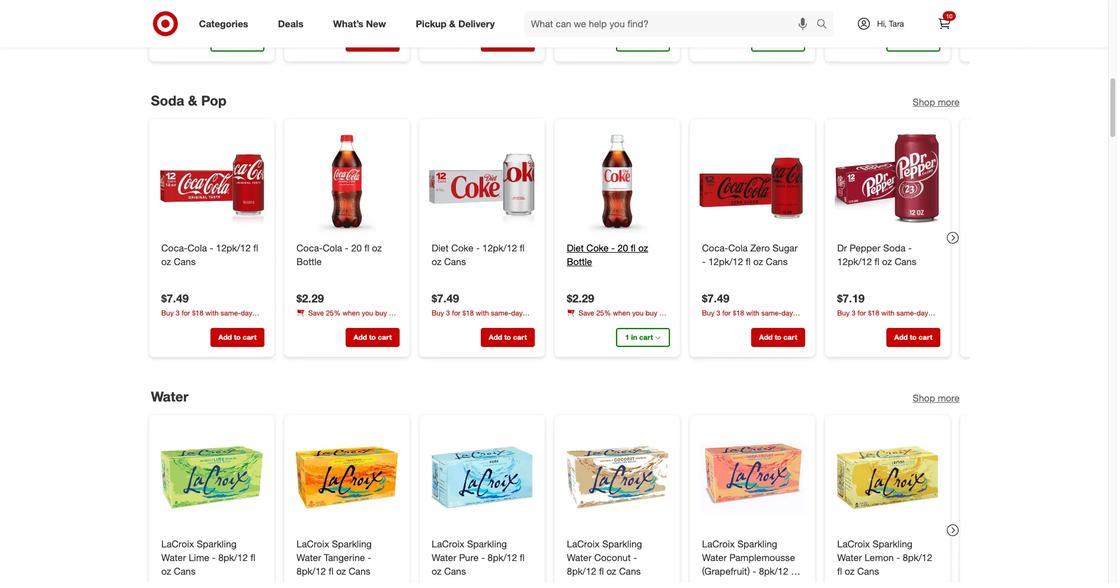 Task type: describe. For each thing, give the bounding box(es) containing it.
single for coca-cola - 20 fl oz bottle
[[333, 319, 352, 328]]

cola for bottle
[[323, 242, 342, 254]]

12pk/12 inside coca-cola zero sugar - 12pk/12 fl oz cans
[[708, 256, 743, 268]]

- inside 'diet coke - 20 fl oz bottle'
[[611, 242, 615, 254]]

cans inside lacroix sparkling water coconut - 8pk/12 fl oz cans
[[619, 565, 641, 577]]

water for lacroix sparkling water lemon - 8pk/12 fl oz cans
[[837, 552, 862, 563]]

- inside dr pepper soda - 12pk/12 fl oz cans
[[908, 242, 912, 254]]

lacroix for tangerine
[[296, 538, 329, 550]]

lacroix sparkling water pure - 8pk/12 fl oz cans link
[[432, 537, 532, 578]]

oz inside coca-cola - 20 fl oz bottle
[[372, 242, 382, 254]]

sparkling for lemon
[[873, 538, 913, 550]]

fl inside lacroix sparkling water lemon - 8pk/12 fl oz cans
[[837, 565, 842, 577]]

fl inside diet coke - 12pk/12 fl oz cans
[[520, 242, 525, 254]]

lime
[[188, 552, 209, 563]]

pepper
[[850, 242, 881, 254]]

what's new
[[333, 18, 386, 29]]

& for pickup
[[449, 18, 456, 29]]

oz inside lacroix sparkling water pure - 8pk/12 fl oz cans
[[432, 565, 441, 577]]

cans inside lacroix sparkling water pure - 8pk/12 fl oz cans
[[444, 565, 466, 577]]

more for soda & pop
[[938, 96, 960, 108]]

add to cart button for coca-cola - 20 fl oz bottle
[[346, 328, 400, 347]]

pickup & delivery
[[416, 18, 495, 29]]

$7.19
[[837, 291, 865, 305]]

2 for coca-cola - 20 fl oz bottle
[[389, 308, 393, 317]]

add to cart button for coca-cola - 12pk/12 fl oz cans
[[210, 328, 264, 347]]

zero
[[750, 242, 770, 254]]

$7.49 for coca-cola - 12pk/12 fl oz cans
[[161, 291, 189, 305]]

12pk/12 inside diet coke - 12pk/12 fl oz cans
[[482, 242, 517, 254]]

with for coca-cola - 12pk/12 fl oz cans
[[205, 308, 218, 317]]

to for coca-cola - 12pk/12 fl oz cans
[[234, 333, 241, 342]]

diet for $7.49
[[432, 242, 449, 254]]

fl inside dr pepper soda - 12pk/12 fl oz cans
[[875, 256, 880, 268]]

bottle for diet
[[567, 256, 592, 268]]

12pk/12 inside the coca-cola - 12pk/12 fl oz cans
[[216, 242, 251, 254]]

cans inside coca-cola zero sugar - 12pk/12 fl oz cans
[[766, 256, 788, 268]]

dr
[[837, 242, 847, 254]]

10 link
[[932, 11, 958, 37]]

save for diet coke - 20 fl oz bottle
[[579, 308, 594, 317]]

hi, tara
[[877, 18, 905, 28]]

categories link
[[189, 11, 263, 37]]

been
[[566, 530, 585, 540]]

shop for water
[[913, 392, 936, 404]]

buy for diet coke - 20 fl oz bottle
[[646, 308, 657, 317]]

diet coke - 12pk/12 fl oz cans link
[[432, 242, 532, 269]]

lemon
[[865, 552, 894, 563]]

delivery
[[458, 18, 495, 29]]

coca-cola - 20 fl oz bottle
[[296, 242, 382, 268]]

buy for dr pepper soda - 12pk/12 fl oz cans
[[837, 308, 850, 317]]

what's new link
[[323, 11, 401, 37]]

$7.49 for diet coke - 12pk/12 fl oz cans
[[432, 291, 459, 305]]

- inside lacroix sparkling water pamplemousse (grapefruit) - 8pk/12 fl oz cans
[[753, 565, 756, 577]]

shop for soda & pop
[[913, 96, 936, 108]]

sugar
[[773, 242, 798, 254]]

$18 for coca-cola - 12pk/12 fl oz cans
[[192, 308, 203, 317]]

$7.19 buy 3 for $18 with same-day order services
[[837, 291, 928, 328]]

coca-cola zero sugar - 12pk/12 fl oz cans
[[702, 242, 798, 268]]

20 for cola
[[351, 242, 362, 254]]

fl inside the coca-cola - 12pk/12 fl oz cans
[[253, 242, 258, 254]]

$2.29 for diet coke - 20 fl oz bottle
[[567, 291, 594, 305]]

cola for cans
[[187, 242, 207, 254]]

water for lacroix sparkling water pure - 8pk/12 fl oz cans
[[432, 552, 456, 563]]

cola for fl
[[728, 242, 748, 254]]

recommendations
[[477, 530, 544, 540]]

buy 3 for $18 with same-day order services button for coca-cola - 12pk/12 fl oz cans
[[161, 308, 264, 328]]

$7.49 buy 3 for $18 with same-day order services for coca-cola - 12pk/12 fl oz cans
[[161, 291, 252, 328]]

sparkling for coconut
[[602, 538, 642, 550]]

oz inside the coca-cola - 12pk/12 fl oz cans
[[161, 256, 171, 268]]

lacroix sparkling water pamplemousse (grapefruit) - 8pk/12 fl oz cans
[[702, 538, 796, 583]]

8pk/12 inside lacroix sparkling water pamplemousse (grapefruit) - 8pk/12 fl oz cans
[[759, 565, 788, 577]]

- inside the coca-cola - 12pk/12 fl oz cans
[[209, 242, 213, 254]]

save 25% when you buy 2 coca-cola single beverages for diet coke - 20 fl oz bottle
[[567, 308, 663, 328]]

lacroix sparkling water tangerine - 8pk/12 fl oz cans
[[296, 538, 372, 577]]

diet coke - 20 fl oz bottle
[[567, 242, 648, 268]]

add to cart for coca-cola zero sugar - 12pk/12 fl oz cans
[[759, 333, 797, 342]]

same- for dr pepper soda - 12pk/12 fl oz cans
[[897, 308, 917, 317]]

order for diet coke - 12pk/12 fl oz cans
[[432, 319, 449, 328]]

water for lacroix sparkling water tangerine - 8pk/12 fl oz cans
[[296, 552, 321, 563]]

have
[[546, 530, 564, 540]]

20 for coke
[[618, 242, 628, 254]]

with for diet coke - 12pk/12 fl oz cans
[[476, 308, 489, 317]]

coconut
[[594, 552, 631, 563]]

8pk/12 for coconut
[[567, 565, 596, 577]]

25% for coca-cola - 20 fl oz bottle
[[326, 308, 340, 317]]

order for dr pepper soda - 12pk/12 fl oz cans
[[837, 319, 854, 328]]

fl inside 'diet coke - 20 fl oz bottle'
[[631, 242, 636, 254]]

add for dr pepper soda - 12pk/12 fl oz cans
[[894, 333, 908, 342]]

lacroix sparkling water pamplemousse (grapefruit) - 8pk/12 fl oz cans link
[[702, 537, 803, 583]]

sparkling for pamplemousse
[[737, 538, 777, 550]]

sparkling for pure
[[467, 538, 507, 550]]

1
[[625, 333, 629, 342]]

water for lacroix sparkling water pamplemousse (grapefruit) - 8pk/12 fl oz cans
[[702, 552, 727, 563]]

oz inside coca-cola zero sugar - 12pk/12 fl oz cans
[[753, 256, 763, 268]]

What can we help you find? suggestions appear below search field
[[524, 11, 820, 37]]

8pk/12 for lime
[[218, 552, 248, 563]]

lacroix for pamplemousse
[[702, 538, 735, 550]]

- inside coca-cola - 20 fl oz bottle
[[345, 242, 348, 254]]

cans inside dr pepper soda - 12pk/12 fl oz cans
[[895, 256, 917, 268]]

buy 3 for $18 with same-day order services button for coca-cola zero sugar - 12pk/12 fl oz cans
[[702, 308, 805, 328]]

oz inside lacroix sparkling water pamplemousse (grapefruit) - 8pk/12 fl oz cans
[[702, 579, 712, 583]]

diet for $2.29
[[567, 242, 584, 254]]

oz inside "lacroix sparkling water tangerine - 8pk/12 fl oz cans"
[[336, 565, 346, 577]]

& for soda
[[188, 92, 197, 109]]

dr pepper soda - 12pk/12 fl oz cans
[[837, 242, 917, 268]]

oz inside dr pepper soda - 12pk/12 fl oz cans
[[882, 256, 892, 268]]

1 horizontal spatial new
[[458, 530, 474, 540]]

fl inside coca-cola zero sugar - 12pk/12 fl oz cans
[[746, 256, 751, 268]]

for for dr pepper soda - 12pk/12 fl oz cans
[[858, 308, 866, 317]]

add to cart for dr pepper soda - 12pk/12 fl oz cans
[[894, 333, 933, 342]]

water for lacroix sparkling water coconut - 8pk/12 fl oz cans
[[567, 552, 592, 563]]

shop more for water
[[913, 392, 960, 404]]

lacroix sparkling water pure - 8pk/12 fl oz cans
[[432, 538, 525, 577]]

search
[[811, 19, 840, 31]]

day for diet coke - 12pk/12 fl oz cans
[[511, 308, 523, 317]]

added
[[587, 530, 611, 540]]

lacroix sparkling water lime - 8pk/12 fl oz cans link
[[161, 537, 262, 578]]

lacroix sparkling water tangerine - 8pk/12 fl oz cans link
[[296, 537, 397, 578]]

- inside "lacroix sparkling water tangerine - 8pk/12 fl oz cans"
[[368, 552, 371, 563]]

coca- for coca-cola - 20 fl oz bottle
[[296, 242, 323, 254]]

fl inside "lacroix sparkling water tangerine - 8pk/12 fl oz cans"
[[328, 565, 333, 577]]

same- for diet coke - 12pk/12 fl oz cans
[[491, 308, 511, 317]]

1 in cart for diet coke - 20 fl oz bottle element
[[625, 333, 653, 342]]



Task type: locate. For each thing, give the bounding box(es) containing it.
to
[[504, 37, 511, 46], [234, 333, 241, 342], [369, 333, 376, 342], [504, 333, 511, 342], [775, 333, 782, 342], [910, 333, 917, 342]]

8pk/12 down coconut
[[567, 565, 596, 577]]

25% for diet coke - 20 fl oz bottle
[[596, 308, 611, 317]]

2 3 from the left
[[446, 308, 450, 317]]

shop more for soda & pop
[[913, 96, 960, 108]]

- inside coca-cola zero sugar - 12pk/12 fl oz cans
[[702, 256, 706, 268]]

single for diet coke - 20 fl oz bottle
[[603, 319, 623, 328]]

& right pickup
[[449, 18, 456, 29]]

add to cart button for coca-cola zero sugar - 12pk/12 fl oz cans
[[751, 328, 805, 347]]

pop
[[201, 92, 227, 109]]

coca-cola zero sugar - 12pk/12 fl oz cans link
[[702, 242, 803, 269]]

sparkling inside lacroix sparkling water pamplemousse (grapefruit) - 8pk/12 fl oz cans
[[737, 538, 777, 550]]

1 shop more button from the top
[[913, 96, 960, 109]]

add to cart button
[[481, 32, 535, 51], [210, 328, 264, 347], [346, 328, 400, 347], [481, 328, 535, 347], [751, 328, 805, 347], [887, 328, 941, 347]]

2 coke from the left
[[586, 242, 609, 254]]

categories
[[199, 18, 248, 29]]

lacroix sparkling water coconut - 8pk/12 fl oz cans
[[567, 538, 642, 577]]

1 order from the left
[[161, 319, 178, 328]]

when
[[342, 308, 360, 317], [613, 308, 630, 317]]

1 horizontal spatial single
[[603, 319, 623, 328]]

cans inside the coca-cola - 12pk/12 fl oz cans
[[174, 256, 195, 268]]

8pk/12 for lemon
[[903, 552, 932, 563]]

water inside "lacroix sparkling water tangerine - 8pk/12 fl oz cans"
[[296, 552, 321, 563]]

lacroix inside lacroix sparkling water lemon - 8pk/12 fl oz cans
[[837, 538, 870, 550]]

2 buy 3 for $18 with same-day order services button from the left
[[432, 308, 535, 328]]

- inside lacroix sparkling water pure - 8pk/12 fl oz cans
[[481, 552, 485, 563]]

1 beverages from the left
[[354, 319, 388, 328]]

coca- inside coca-cola zero sugar - 12pk/12 fl oz cans
[[702, 242, 728, 254]]

save 25% when you buy 2 coca-cola single beverages button for coca-cola - 20 fl oz bottle
[[296, 308, 400, 328]]

diet coke - 20 fl oz bottle image
[[564, 129, 670, 234], [564, 129, 670, 234]]

0 horizontal spatial beverages
[[354, 319, 388, 328]]

beverages
[[354, 319, 388, 328], [625, 319, 659, 328]]

2 save 25% when you buy 2 coca-cola single beverages from the left
[[567, 308, 663, 328]]

1 2 from the left
[[389, 308, 393, 317]]

with inside $7.19 buy 3 for $18 with same-day order services
[[881, 308, 895, 317]]

1 save 25% when you buy 2 coca-cola single beverages button from the left
[[296, 308, 400, 328]]

coca-cola zero sugar - 12pk/12 fl oz cans image
[[700, 129, 805, 234], [700, 129, 805, 234]]

same- for coca-cola - 12pk/12 fl oz cans
[[220, 308, 241, 317]]

$18 down diet coke - 12pk/12 fl oz cans
[[462, 308, 474, 317]]

services
[[180, 319, 207, 328], [451, 319, 477, 328], [721, 319, 748, 328], [856, 319, 883, 328]]

2 more from the top
[[938, 392, 960, 404]]

4 buy from the left
[[837, 308, 850, 317]]

coca- for coca-cola zero sugar - 12pk/12 fl oz cans
[[702, 242, 728, 254]]

$7.49 down diet coke - 12pk/12 fl oz cans
[[432, 291, 459, 305]]

$2.29 down coca-cola - 20 fl oz bottle
[[296, 291, 324, 305]]

add for coca-cola - 12pk/12 fl oz cans
[[218, 333, 232, 342]]

to for diet coke - 12pk/12 fl oz cans
[[504, 333, 511, 342]]

1 horizontal spatial &
[[449, 18, 456, 29]]

1 save 25% when you buy 2 coca-cola single beverages from the left
[[296, 308, 393, 328]]

coca-cola - 20 fl oz bottle link
[[296, 242, 397, 269]]

2 for diet coke - 20 fl oz bottle
[[659, 308, 663, 317]]

8pk/12 for pure
[[488, 552, 517, 563]]

for for coca-cola zero sugar - 12pk/12 fl oz cans
[[722, 308, 731, 317]]

2 save 25% when you buy 2 coca-cola single beverages button from the left
[[567, 308, 670, 328]]

1 diet from the left
[[432, 242, 449, 254]]

3 for dr pepper soda - 12pk/12 fl oz cans
[[852, 308, 856, 317]]

sparkling up lemon
[[873, 538, 913, 550]]

coca-cola - 12pk/12 fl oz cans link
[[161, 242, 262, 269]]

0 horizontal spatial coke
[[451, 242, 473, 254]]

1 single from the left
[[333, 319, 352, 328]]

25% down 'diet coke - 20 fl oz bottle'
[[596, 308, 611, 317]]

0 vertical spatial shop more
[[913, 96, 960, 108]]

single
[[333, 319, 352, 328], [603, 319, 623, 328]]

2 diet from the left
[[567, 242, 584, 254]]

sparkling inside lacroix sparkling water lemon - 8pk/12 fl oz cans
[[873, 538, 913, 550]]

0 horizontal spatial new
[[366, 18, 386, 29]]

1 shop more from the top
[[913, 96, 960, 108]]

$2.29
[[296, 291, 324, 305], [567, 291, 594, 305]]

3 3 from the left
[[716, 308, 720, 317]]

0 horizontal spatial 2
[[389, 308, 393, 317]]

$7.49
[[161, 291, 189, 305], [432, 291, 459, 305], [702, 291, 730, 305]]

lacroix sparkling water lime - 8pk/12 fl oz cans
[[161, 538, 255, 577]]

day inside $7.19 buy 3 for $18 with same-day order services
[[917, 308, 928, 317]]

services for coca-cola - 12pk/12 fl oz cans
[[180, 319, 207, 328]]

cart for coca-cola - 20 fl oz bottle
[[378, 333, 392, 342]]

new
[[366, 18, 386, 29], [458, 530, 474, 540]]

you for diet coke - 20 fl oz bottle
[[632, 308, 644, 317]]

coke for $7.49
[[451, 242, 473, 254]]

1 horizontal spatial buy
[[646, 308, 657, 317]]

2 order from the left
[[432, 319, 449, 328]]

25%
[[326, 308, 340, 317], [596, 308, 611, 317]]

day for coca-cola zero sugar - 12pk/12 fl oz cans
[[782, 308, 793, 317]]

4 buy 3 for $18 with same-day order services button from the left
[[837, 308, 941, 328]]

(grapefruit)
[[702, 565, 750, 577]]

8pk/12 inside lacroix sparkling water lemon - 8pk/12 fl oz cans
[[903, 552, 932, 563]]

2 with from the left
[[476, 308, 489, 317]]

lacroix right have
[[567, 538, 600, 550]]

buy for coca-cola - 12pk/12 fl oz cans
[[161, 308, 173, 317]]

add
[[489, 37, 502, 46], [218, 333, 232, 342], [353, 333, 367, 342], [489, 333, 502, 342], [759, 333, 773, 342], [894, 333, 908, 342]]

cans inside "lacroix sparkling water tangerine - 8pk/12 fl oz cans"
[[348, 565, 370, 577]]

order for coca-cola - 12pk/12 fl oz cans
[[161, 319, 178, 328]]

lacroix inside lacroix sparkling water lime - 8pk/12 fl oz cans
[[161, 538, 194, 550]]

3 lacroix from the left
[[432, 538, 464, 550]]

8pk/12 right lime
[[218, 552, 248, 563]]

lacroix sparkling water coconut - 8pk/12 fl oz cans link
[[567, 537, 668, 578]]

1 25% from the left
[[326, 308, 340, 317]]

water for lacroix sparkling water lime - 8pk/12 fl oz cans
[[161, 552, 186, 563]]

buy 3 for $18 with same-day order services button for dr pepper soda - 12pk/12 fl oz cans
[[837, 308, 941, 328]]

2 shop from the top
[[913, 392, 936, 404]]

1 3 from the left
[[175, 308, 179, 317]]

oz inside diet coke - 12pk/12 fl oz cans
[[432, 256, 441, 268]]

more for water
[[938, 392, 960, 404]]

0 horizontal spatial 20
[[351, 242, 362, 254]]

8pk/12 down tangerine
[[296, 565, 326, 577]]

sparkling up lime
[[196, 538, 236, 550]]

3 services from the left
[[721, 319, 748, 328]]

buy for diet coke - 12pk/12 fl oz cans
[[432, 308, 444, 317]]

0 horizontal spatial diet
[[432, 242, 449, 254]]

1 horizontal spatial 2
[[659, 308, 663, 317]]

sparkling inside "lacroix sparkling water tangerine - 8pk/12 fl oz cans"
[[332, 538, 372, 550]]

lacroix up pure
[[432, 538, 464, 550]]

2 single from the left
[[603, 319, 623, 328]]

diet coke - 20 fl oz bottle link
[[567, 242, 668, 269]]

sparkling up pure
[[467, 538, 507, 550]]

search button
[[811, 11, 840, 39]]

2 25% from the left
[[596, 308, 611, 317]]

add to cart for coca-cola - 20 fl oz bottle
[[353, 333, 392, 342]]

1 buy from the left
[[161, 308, 173, 317]]

- inside lacroix sparkling water lemon - 8pk/12 fl oz cans
[[897, 552, 900, 563]]

cans inside lacroix sparkling water pamplemousse (grapefruit) - 8pk/12 fl oz cans
[[715, 579, 736, 583]]

coca-cola - 20 fl oz bottle image
[[294, 129, 400, 234], [294, 129, 400, 234]]

same- for coca-cola zero sugar - 12pk/12 fl oz cans
[[761, 308, 782, 317]]

3 day from the left
[[782, 308, 793, 317]]

oz inside lacroix sparkling water lime - 8pk/12 fl oz cans
[[161, 565, 171, 577]]

for inside $7.19 buy 3 for $18 with same-day order services
[[858, 308, 866, 317]]

0 vertical spatial &
[[449, 18, 456, 29]]

3 $18 from the left
[[733, 308, 744, 317]]

2 20 from the left
[[618, 242, 628, 254]]

1 horizontal spatial $7.49
[[432, 291, 459, 305]]

1 vertical spatial &
[[188, 92, 197, 109]]

$18 down coca-cola zero sugar - 12pk/12 fl oz cans
[[733, 308, 744, 317]]

2 day from the left
[[511, 308, 523, 317]]

1 in cart
[[625, 333, 653, 342]]

8pk/12 down "pamplemousse"
[[759, 565, 788, 577]]

buy inside $7.19 buy 3 for $18 with same-day order services
[[837, 308, 850, 317]]

services for coca-cola zero sugar - 12pk/12 fl oz cans
[[721, 319, 748, 328]]

you for coca-cola - 20 fl oz bottle
[[362, 308, 373, 317]]

1 horizontal spatial you
[[632, 308, 644, 317]]

2 when from the left
[[613, 308, 630, 317]]

buy 3 for $18 with same-day order services button
[[161, 308, 264, 328], [432, 308, 535, 328], [702, 308, 805, 328], [837, 308, 941, 328]]

soda right the pepper
[[883, 242, 906, 254]]

12pk/12
[[216, 242, 251, 254], [482, 242, 517, 254], [708, 256, 743, 268], [837, 256, 872, 268]]

services inside $7.19 buy 3 for $18 with same-day order services
[[856, 319, 883, 328]]

-
[[209, 242, 213, 254], [345, 242, 348, 254], [476, 242, 480, 254], [611, 242, 615, 254], [908, 242, 912, 254], [702, 256, 706, 268], [212, 552, 215, 563], [368, 552, 371, 563], [481, 552, 485, 563], [633, 552, 637, 563], [897, 552, 900, 563], [753, 565, 756, 577]]

save for coca-cola - 20 fl oz bottle
[[308, 308, 324, 317]]

fl inside lacroix sparkling water lime - 8pk/12 fl oz cans
[[250, 552, 255, 563]]

soda inside dr pepper soda - 12pk/12 fl oz cans
[[883, 242, 906, 254]]

2 horizontal spatial $7.49
[[702, 291, 730, 305]]

pickup
[[416, 18, 447, 29]]

for
[[181, 308, 190, 317], [452, 308, 460, 317], [722, 308, 731, 317], [858, 308, 866, 317]]

buy for coca-cola zero sugar - 12pk/12 fl oz cans
[[702, 308, 714, 317]]

add to cart
[[489, 37, 527, 46], [218, 333, 256, 342], [353, 333, 392, 342], [489, 333, 527, 342], [759, 333, 797, 342], [894, 333, 933, 342]]

1 vertical spatial more
[[938, 392, 960, 404]]

4 for from the left
[[858, 308, 866, 317]]

1 vertical spatial new
[[458, 530, 474, 540]]

4 same- from the left
[[897, 308, 917, 317]]

0 horizontal spatial you
[[362, 308, 373, 317]]

5 sparkling from the left
[[737, 538, 777, 550]]

hi,
[[877, 18, 887, 28]]

2 $7.49 buy 3 for $18 with same-day order services from the left
[[432, 291, 523, 328]]

2 buy from the left
[[432, 308, 444, 317]]

10
[[946, 12, 953, 20]]

shop more button
[[913, 96, 960, 109], [913, 392, 960, 405]]

1 day from the left
[[241, 308, 252, 317]]

services for diet coke - 12pk/12 fl oz cans
[[451, 319, 477, 328]]

tara
[[889, 18, 905, 28]]

lacroix sparkling water pamplemousse (grapefruit) - 8pk/12 fl oz cans image
[[700, 425, 805, 530], [700, 425, 805, 530]]

4 order from the left
[[837, 319, 854, 328]]

services for dr pepper soda - 12pk/12 fl oz cans
[[856, 319, 883, 328]]

$18 for dr pepper soda - 12pk/12 fl oz cans
[[868, 308, 880, 317]]

lacroix sparkling water coconut - 8pk/12 fl oz cans image
[[564, 425, 670, 530], [564, 425, 670, 530]]

4 $18 from the left
[[868, 308, 880, 317]]

oz inside lacroix sparkling water lemon - 8pk/12 fl oz cans
[[845, 565, 855, 577]]

coca-cola - 12pk/12 fl oz cans image
[[159, 129, 264, 234], [159, 129, 264, 234]]

same- inside $7.19 buy 3 for $18 with same-day order services
[[897, 308, 917, 317]]

coca- inside coca-cola - 20 fl oz bottle
[[296, 242, 323, 254]]

water inside lacroix sparkling water pure - 8pk/12 fl oz cans
[[432, 552, 456, 563]]

$18 down the coca-cola - 12pk/12 fl oz cans
[[192, 308, 203, 317]]

save 25% when you buy 2 coca-cola single beverages button for diet coke - 20 fl oz bottle
[[567, 308, 670, 328]]

new recommendations have been added
[[458, 530, 611, 540]]

1 save from the left
[[308, 308, 324, 317]]

3 sparkling from the left
[[467, 538, 507, 550]]

2
[[389, 308, 393, 317], [659, 308, 663, 317]]

0 horizontal spatial save
[[308, 308, 324, 317]]

coke
[[451, 242, 473, 254], [586, 242, 609, 254]]

$7.49 buy 3 for $18 with same-day order services for diet coke - 12pk/12 fl oz cans
[[432, 291, 523, 328]]

1 vertical spatial soda
[[883, 242, 906, 254]]

what's
[[333, 18, 364, 29]]

- inside lacroix sparkling water coconut - 8pk/12 fl oz cans
[[633, 552, 637, 563]]

1 horizontal spatial $2.29
[[567, 291, 594, 305]]

1 horizontal spatial save
[[579, 308, 594, 317]]

bottle inside 'diet coke - 20 fl oz bottle'
[[567, 256, 592, 268]]

$7.49 buy 3 for $18 with same-day order services
[[161, 291, 252, 328], [432, 291, 523, 328], [702, 291, 793, 328]]

cola inside coca-cola - 20 fl oz bottle
[[323, 242, 342, 254]]

2 services from the left
[[451, 319, 477, 328]]

1 bottle from the left
[[296, 256, 322, 268]]

8pk/12
[[218, 552, 248, 563], [488, 552, 517, 563], [903, 552, 932, 563], [296, 565, 326, 577], [567, 565, 596, 577], [759, 565, 788, 577]]

1 horizontal spatial beverages
[[625, 319, 659, 328]]

1 $18 from the left
[[192, 308, 203, 317]]

1 horizontal spatial 20
[[618, 242, 628, 254]]

$18 down dr pepper soda - 12pk/12 fl oz cans
[[868, 308, 880, 317]]

cola inside the coca-cola - 12pk/12 fl oz cans
[[187, 242, 207, 254]]

lacroix up the (grapefruit)
[[702, 538, 735, 550]]

new up pure
[[458, 530, 474, 540]]

coca- inside the coca-cola - 12pk/12 fl oz cans
[[161, 242, 187, 254]]

order inside $7.19 buy 3 for $18 with same-day order services
[[837, 319, 854, 328]]

2 same- from the left
[[491, 308, 511, 317]]

sparkling up "pamplemousse"
[[737, 538, 777, 550]]

lacroix for pure
[[432, 538, 464, 550]]

$18 inside $7.19 buy 3 for $18 with same-day order services
[[868, 308, 880, 317]]

shop more
[[913, 96, 960, 108], [913, 392, 960, 404]]

add to cart for diet coke - 12pk/12 fl oz cans
[[489, 333, 527, 342]]

8pk/12 inside lacroix sparkling water lime - 8pk/12 fl oz cans
[[218, 552, 248, 563]]

with for coca-cola zero sugar - 12pk/12 fl oz cans
[[746, 308, 759, 317]]

day for dr pepper soda - 12pk/12 fl oz cans
[[917, 308, 928, 317]]

lacroix sparkling water lemon - 8pk/12 fl oz cans link
[[837, 537, 938, 578]]

1 shop from the top
[[913, 96, 936, 108]]

bottle for coca-
[[296, 256, 322, 268]]

cart for dr pepper soda - 12pk/12 fl oz cans
[[919, 333, 933, 342]]

coke inside 'diet coke - 20 fl oz bottle'
[[586, 242, 609, 254]]

$18 for coca-cola zero sugar - 12pk/12 fl oz cans
[[733, 308, 744, 317]]

1 horizontal spatial 25%
[[596, 308, 611, 317]]

8pk/12 inside lacroix sparkling water pure - 8pk/12 fl oz cans
[[488, 552, 517, 563]]

water inside lacroix sparkling water lemon - 8pk/12 fl oz cans
[[837, 552, 862, 563]]

1 buy from the left
[[375, 308, 387, 317]]

coca-cola - 12pk/12 fl oz cans
[[161, 242, 258, 268]]

4 sparkling from the left
[[602, 538, 642, 550]]

to for coca-cola - 20 fl oz bottle
[[369, 333, 376, 342]]

8pk/12 inside lacroix sparkling water coconut - 8pk/12 fl oz cans
[[567, 565, 596, 577]]

&
[[449, 18, 456, 29], [188, 92, 197, 109]]

20 inside coca-cola - 20 fl oz bottle
[[351, 242, 362, 254]]

oz inside lacroix sparkling water coconut - 8pk/12 fl oz cans
[[606, 565, 616, 577]]

1 more from the top
[[938, 96, 960, 108]]

for for diet coke - 12pk/12 fl oz cans
[[452, 308, 460, 317]]

6 sparkling from the left
[[873, 538, 913, 550]]

sparkling for tangerine
[[332, 538, 372, 550]]

lacroix
[[161, 538, 194, 550], [296, 538, 329, 550], [432, 538, 464, 550], [567, 538, 600, 550], [702, 538, 735, 550], [837, 538, 870, 550]]

fl inside lacroix sparkling water pamplemousse (grapefruit) - 8pk/12 fl oz cans
[[791, 565, 796, 577]]

3 inside $7.19 buy 3 for $18 with same-day order services
[[852, 308, 856, 317]]

fl inside lacroix sparkling water pure - 8pk/12 fl oz cans
[[520, 552, 525, 563]]

1 coke from the left
[[451, 242, 473, 254]]

2 shop more from the top
[[913, 392, 960, 404]]

2 $7.49 from the left
[[432, 291, 459, 305]]

3 buy 3 for $18 with same-day order services button from the left
[[702, 308, 805, 328]]

diet coke - 12pk/12 fl oz cans image
[[429, 129, 535, 234], [429, 129, 535, 234]]

add for diet coke - 12pk/12 fl oz cans
[[489, 333, 502, 342]]

0 horizontal spatial save 25% when you buy 2 coca-cola single beverages button
[[296, 308, 400, 328]]

1 horizontal spatial $7.49 buy 3 for $18 with same-day order services
[[432, 291, 523, 328]]

lacroix sparkling water lemon - 8pk/12 fl oz cans image
[[835, 425, 941, 530], [835, 425, 941, 530]]

cans inside lacroix sparkling water lime - 8pk/12 fl oz cans
[[174, 565, 195, 577]]

lacroix sparkling water lime - 8pk/12 fl oz cans image
[[159, 425, 264, 530], [159, 425, 264, 530]]

to for coca-cola zero sugar - 12pk/12 fl oz cans
[[775, 333, 782, 342]]

lacroix for lemon
[[837, 538, 870, 550]]

fl inside coca-cola - 20 fl oz bottle
[[364, 242, 369, 254]]

pickup & delivery link
[[406, 11, 510, 37]]

buy
[[161, 308, 173, 317], [432, 308, 444, 317], [702, 308, 714, 317], [837, 308, 850, 317]]

2 2 from the left
[[659, 308, 663, 317]]

for for coca-cola - 12pk/12 fl oz cans
[[181, 308, 190, 317]]

coca-
[[161, 242, 187, 254], [296, 242, 323, 254], [702, 242, 728, 254], [296, 319, 316, 328], [567, 319, 587, 328]]

5 lacroix from the left
[[702, 538, 735, 550]]

1 horizontal spatial diet
[[567, 242, 584, 254]]

1 vertical spatial shop more button
[[913, 392, 960, 405]]

sparkling for lime
[[196, 538, 236, 550]]

cart for coca-cola zero sugar - 12pk/12 fl oz cans
[[783, 333, 797, 342]]

fl
[[253, 242, 258, 254], [364, 242, 369, 254], [520, 242, 525, 254], [631, 242, 636, 254], [746, 256, 751, 268], [875, 256, 880, 268], [250, 552, 255, 563], [520, 552, 525, 563], [328, 565, 333, 577], [599, 565, 604, 577], [791, 565, 796, 577], [837, 565, 842, 577]]

8pk/12 inside "lacroix sparkling water tangerine - 8pk/12 fl oz cans"
[[296, 565, 326, 577]]

oz
[[372, 242, 382, 254], [638, 242, 648, 254], [161, 256, 171, 268], [432, 256, 441, 268], [753, 256, 763, 268], [882, 256, 892, 268], [161, 565, 171, 577], [336, 565, 346, 577], [432, 565, 441, 577], [606, 565, 616, 577], [845, 565, 855, 577], [702, 579, 712, 583]]

cola
[[187, 242, 207, 254], [323, 242, 342, 254], [728, 242, 748, 254], [316, 319, 331, 328], [587, 319, 601, 328]]

0 vertical spatial soda
[[151, 92, 184, 109]]

1 sparkling from the left
[[196, 538, 236, 550]]

save 25% when you buy 2 coca-cola single beverages
[[296, 308, 393, 328], [567, 308, 663, 328]]

lacroix up tangerine
[[296, 538, 329, 550]]

2 sparkling from the left
[[332, 538, 372, 550]]

lacroix inside lacroix sparkling water coconut - 8pk/12 fl oz cans
[[567, 538, 600, 550]]

1 buy 3 for $18 with same-day order services button from the left
[[161, 308, 264, 328]]

add for coca-cola - 20 fl oz bottle
[[353, 333, 367, 342]]

new right what's
[[366, 18, 386, 29]]

1 $7.49 from the left
[[161, 291, 189, 305]]

diet
[[432, 242, 449, 254], [567, 242, 584, 254]]

with for dr pepper soda - 12pk/12 fl oz cans
[[881, 308, 895, 317]]

cans inside diet coke - 12pk/12 fl oz cans
[[444, 256, 466, 268]]

add to cart button for dr pepper soda - 12pk/12 fl oz cans
[[887, 328, 941, 347]]

shop more button for water
[[913, 392, 960, 405]]

1 $2.29 from the left
[[296, 291, 324, 305]]

0 vertical spatial shop more button
[[913, 96, 960, 109]]

4 day from the left
[[917, 308, 928, 317]]

0 horizontal spatial when
[[342, 308, 360, 317]]

2 lacroix from the left
[[296, 538, 329, 550]]

when up 1
[[613, 308, 630, 317]]

more
[[938, 96, 960, 108], [938, 392, 960, 404]]

tangerine
[[324, 552, 365, 563]]

shop more button for soda & pop
[[913, 96, 960, 109]]

0 horizontal spatial &
[[188, 92, 197, 109]]

day for coca-cola - 12pk/12 fl oz cans
[[241, 308, 252, 317]]

3 $7.49 from the left
[[702, 291, 730, 305]]

lacroix for lime
[[161, 538, 194, 550]]

lacroix sparkling water tangerine - 8pk/12 fl oz cans image
[[294, 425, 400, 530], [294, 425, 400, 530]]

when for diet coke - 20 fl oz bottle
[[613, 308, 630, 317]]

3 with from the left
[[746, 308, 759, 317]]

diet coke - 12pk/12 fl oz cans
[[432, 242, 525, 268]]

water inside lacroix sparkling water pamplemousse (grapefruit) - 8pk/12 fl oz cans
[[702, 552, 727, 563]]

with
[[205, 308, 218, 317], [476, 308, 489, 317], [746, 308, 759, 317], [881, 308, 895, 317]]

bottle inside coca-cola - 20 fl oz bottle
[[296, 256, 322, 268]]

order
[[161, 319, 178, 328], [432, 319, 449, 328], [702, 319, 719, 328], [837, 319, 854, 328]]

add for coca-cola zero sugar - 12pk/12 fl oz cans
[[759, 333, 773, 342]]

bottle
[[296, 256, 322, 268], [567, 256, 592, 268]]

deals link
[[268, 11, 318, 37]]

deals
[[278, 18, 304, 29]]

0 horizontal spatial 25%
[[326, 308, 340, 317]]

2 for from the left
[[452, 308, 460, 317]]

1 horizontal spatial bottle
[[567, 256, 592, 268]]

4 lacroix from the left
[[567, 538, 600, 550]]

sparkling inside lacroix sparkling water pure - 8pk/12 fl oz cans
[[467, 538, 507, 550]]

0 vertical spatial new
[[366, 18, 386, 29]]

2 you from the left
[[632, 308, 644, 317]]

2 $2.29 from the left
[[567, 291, 594, 305]]

3 buy from the left
[[702, 308, 714, 317]]

1 when from the left
[[342, 308, 360, 317]]

3 order from the left
[[702, 319, 719, 328]]

dr pepper soda - 12pk/12 fl oz cans image
[[835, 129, 941, 234], [835, 129, 941, 234]]

lacroix sparkling water lemon - 8pk/12 fl oz cans
[[837, 538, 932, 577]]

buy for coca-cola - 20 fl oz bottle
[[375, 308, 387, 317]]

water inside lacroix sparkling water coconut - 8pk/12 fl oz cans
[[567, 552, 592, 563]]

1 20 from the left
[[351, 242, 362, 254]]

1 horizontal spatial save 25% when you buy 2 coca-cola single beverages button
[[567, 308, 670, 328]]

- inside diet coke - 12pk/12 fl oz cans
[[476, 242, 480, 254]]

$7.49 buy 3 for $18 with same-day order services down coca-cola zero sugar - 12pk/12 fl oz cans link
[[702, 291, 793, 328]]

3 for diet coke - 12pk/12 fl oz cans
[[446, 308, 450, 317]]

0 vertical spatial shop
[[913, 96, 936, 108]]

buy 3 for $18 with same-day order services button for diet coke - 12pk/12 fl oz cans
[[432, 308, 535, 328]]

8pk/12 right lemon
[[903, 552, 932, 563]]

with down diet coke - 12pk/12 fl oz cans link
[[476, 308, 489, 317]]

4 3 from the left
[[852, 308, 856, 317]]

2 $18 from the left
[[462, 308, 474, 317]]

2 shop more button from the top
[[913, 392, 960, 405]]

0 horizontal spatial soda
[[151, 92, 184, 109]]

2 bottle from the left
[[567, 256, 592, 268]]

sparkling inside lacroix sparkling water lime - 8pk/12 fl oz cans
[[196, 538, 236, 550]]

2 save from the left
[[579, 308, 594, 317]]

$18
[[192, 308, 203, 317], [462, 308, 474, 317], [733, 308, 744, 317], [868, 308, 880, 317]]

$7.49 down coca-cola zero sugar - 12pk/12 fl oz cans
[[702, 291, 730, 305]]

$7.49 for coca-cola zero sugar - 12pk/12 fl oz cans
[[702, 291, 730, 305]]

0 horizontal spatial buy
[[375, 308, 387, 317]]

1 services from the left
[[180, 319, 207, 328]]

soda left pop
[[151, 92, 184, 109]]

1 vertical spatial shop
[[913, 392, 936, 404]]

1 horizontal spatial soda
[[883, 242, 906, 254]]

$7.49 buy 3 for $18 with same-day order services down diet coke - 12pk/12 fl oz cans link
[[432, 291, 523, 328]]

3 $7.49 buy 3 for $18 with same-day order services from the left
[[702, 291, 793, 328]]

12pk/12 inside dr pepper soda - 12pk/12 fl oz cans
[[837, 256, 872, 268]]

1 same- from the left
[[220, 308, 241, 317]]

1 lacroix from the left
[[161, 538, 194, 550]]

3 for coca-cola - 12pk/12 fl oz cans
[[175, 308, 179, 317]]

3 same- from the left
[[761, 308, 782, 317]]

8pk/12 down recommendations on the bottom
[[488, 552, 517, 563]]

0 horizontal spatial bottle
[[296, 256, 322, 268]]

with down coca-cola zero sugar - 12pk/12 fl oz cans link
[[746, 308, 759, 317]]

0 vertical spatial more
[[938, 96, 960, 108]]

$2.29 for coca-cola - 20 fl oz bottle
[[296, 291, 324, 305]]

day
[[241, 308, 252, 317], [511, 308, 523, 317], [782, 308, 793, 317], [917, 308, 928, 317]]

add to cart for coca-cola - 12pk/12 fl oz cans
[[218, 333, 256, 342]]

2 beverages from the left
[[625, 319, 659, 328]]

with down coca-cola - 12pk/12 fl oz cans link
[[205, 308, 218, 317]]

2 buy from the left
[[646, 308, 657, 317]]

20 inside 'diet coke - 20 fl oz bottle'
[[618, 242, 628, 254]]

shop
[[913, 96, 936, 108], [913, 392, 936, 404]]

25% down coca-cola - 20 fl oz bottle
[[326, 308, 340, 317]]

lacroix up lemon
[[837, 538, 870, 550]]

when down coca-cola - 20 fl oz bottle "link"
[[342, 308, 360, 317]]

4 services from the left
[[856, 319, 883, 328]]

diet inside diet coke - 12pk/12 fl oz cans
[[432, 242, 449, 254]]

1 for from the left
[[181, 308, 190, 317]]

lacroix inside lacroix sparkling water pamplemousse (grapefruit) - 8pk/12 fl oz cans
[[702, 538, 735, 550]]

with down "dr pepper soda - 12pk/12 fl oz cans" link
[[881, 308, 895, 317]]

lacroix for coconut
[[567, 538, 600, 550]]

8pk/12 for tangerine
[[296, 565, 326, 577]]

1 horizontal spatial coke
[[586, 242, 609, 254]]

sparkling
[[196, 538, 236, 550], [332, 538, 372, 550], [467, 538, 507, 550], [602, 538, 642, 550], [737, 538, 777, 550], [873, 538, 913, 550]]

lacroix inside "lacroix sparkling water tangerine - 8pk/12 fl oz cans"
[[296, 538, 329, 550]]

pamplemousse
[[729, 552, 795, 563]]

lacroix sparkling water pure - 8pk/12 fl oz cans image
[[429, 425, 535, 530], [429, 425, 535, 530]]

1 with from the left
[[205, 308, 218, 317]]

0 horizontal spatial $2.29
[[296, 291, 324, 305]]

0 horizontal spatial $7.49 buy 3 for $18 with same-day order services
[[161, 291, 252, 328]]

sparkling inside lacroix sparkling water coconut - 8pk/12 fl oz cans
[[602, 538, 642, 550]]

$7.49 buy 3 for $18 with same-day order services down coca-cola - 12pk/12 fl oz cans link
[[161, 291, 252, 328]]

1 $7.49 buy 3 for $18 with same-day order services from the left
[[161, 291, 252, 328]]

lacroix inside lacroix sparkling water pure - 8pk/12 fl oz cans
[[432, 538, 464, 550]]

to for dr pepper soda - 12pk/12 fl oz cans
[[910, 333, 917, 342]]

& left pop
[[188, 92, 197, 109]]

0 horizontal spatial save 25% when you buy 2 coca-cola single beverages
[[296, 308, 393, 328]]

you
[[362, 308, 373, 317], [632, 308, 644, 317]]

- inside lacroix sparkling water lime - 8pk/12 fl oz cans
[[212, 552, 215, 563]]

0 horizontal spatial $7.49
[[161, 291, 189, 305]]

1 horizontal spatial save 25% when you buy 2 coca-cola single beverages
[[567, 308, 663, 328]]

diet inside 'diet coke - 20 fl oz bottle'
[[567, 242, 584, 254]]

add to cart button for diet coke - 12pk/12 fl oz cans
[[481, 328, 535, 347]]

water inside lacroix sparkling water lime - 8pk/12 fl oz cans
[[161, 552, 186, 563]]

cans inside lacroix sparkling water lemon - 8pk/12 fl oz cans
[[857, 565, 879, 577]]

coke for $2.29
[[586, 242, 609, 254]]

oz inside 'diet coke - 20 fl oz bottle'
[[638, 242, 648, 254]]

4 with from the left
[[881, 308, 895, 317]]

sparkling up tangerine
[[332, 538, 372, 550]]

fl inside lacroix sparkling water coconut - 8pk/12 fl oz cans
[[599, 565, 604, 577]]

beverages for coca-cola - 20 fl oz bottle
[[354, 319, 388, 328]]

in
[[631, 333, 637, 342]]

0 horizontal spatial single
[[333, 319, 352, 328]]

2 horizontal spatial $7.49 buy 3 for $18 with same-day order services
[[702, 291, 793, 328]]

dr pepper soda - 12pk/12 fl oz cans link
[[837, 242, 938, 269]]

1 vertical spatial shop more
[[913, 392, 960, 404]]

$7.49 down the coca-cola - 12pk/12 fl oz cans
[[161, 291, 189, 305]]

$2.29 down 'diet coke - 20 fl oz bottle'
[[567, 291, 594, 305]]

$7.49 buy 3 for $18 with same-day order services for coca-cola zero sugar - 12pk/12 fl oz cans
[[702, 291, 793, 328]]

$18 for diet coke - 12pk/12 fl oz cans
[[462, 308, 474, 317]]

1 you from the left
[[362, 308, 373, 317]]

1 horizontal spatial when
[[613, 308, 630, 317]]

soda & pop
[[151, 92, 227, 109]]

3 for from the left
[[722, 308, 731, 317]]

soda
[[151, 92, 184, 109], [883, 242, 906, 254]]

sparkling up coconut
[[602, 538, 642, 550]]

6 lacroix from the left
[[837, 538, 870, 550]]

cola inside coca-cola zero sugar - 12pk/12 fl oz cans
[[728, 242, 748, 254]]

coke inside diet coke - 12pk/12 fl oz cans
[[451, 242, 473, 254]]

pure
[[459, 552, 479, 563]]

lacroix up lime
[[161, 538, 194, 550]]

save 25% when you buy 2 coca-cola single beverages button
[[296, 308, 400, 328], [567, 308, 670, 328]]



Task type: vqa. For each thing, say whether or not it's contained in the screenshot.
includes
no



